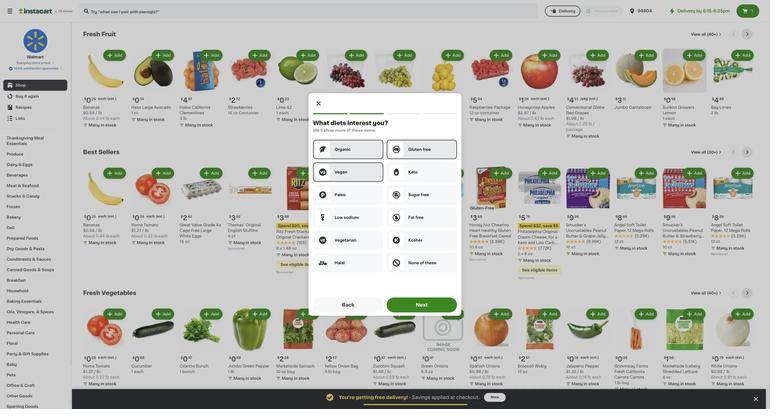 Task type: describe. For each thing, give the bounding box(es) containing it.
$ inside the $ 0 74
[[132, 97, 135, 101]]

2 angel soft toilet paper, 12 mega rolls from the left
[[711, 223, 751, 233]]

interest
[[347, 120, 372, 126]]

0.44 for 2
[[96, 234, 105, 238]]

& right dairy
[[18, 163, 22, 167]]

canned goods & soups
[[7, 268, 54, 272]]

oz down lifestyle
[[528, 252, 533, 256]]

0 vertical spatial free
[[485, 206, 494, 210]]

lemons
[[421, 111, 437, 115]]

condiments & sauces
[[7, 257, 51, 261]]

2 for marketside spinach
[[280, 356, 284, 362]]

2 12 ct from the left
[[615, 240, 624, 244]]

(3.38k)
[[490, 240, 505, 244]]

57 for yellow
[[333, 356, 337, 360]]

$ inside $ 3 68
[[471, 215, 473, 218]]

bag inside marketside spinach 10 oz bag
[[287, 370, 295, 374]]

each (est.) for $ 0 25
[[98, 215, 117, 218]]

in inside the about 2.43 lb / package many in stock
[[391, 134, 394, 138]]

$ inside $ 4 98
[[712, 97, 714, 101]]

onions for white
[[723, 364, 737, 368]]

2 inside bag limes 2 lb
[[711, 111, 714, 115]]

$0.58 for 4
[[83, 111, 95, 115]]

5 for $ 5 34
[[473, 97, 477, 103]]

$ inside $ 2 28
[[277, 356, 280, 360]]

58
[[671, 97, 676, 101]]

94804 button
[[629, 3, 662, 19]]

oz inside the beef chuck, ground, 80%/20% 16 oz many in stock
[[378, 234, 383, 238]]

personal care link
[[3, 328, 67, 338]]

bag limes 2 lb
[[711, 105, 731, 115]]

see eligible items for 5
[[522, 268, 557, 272]]

6
[[228, 234, 231, 238]]

items.
[[364, 128, 376, 132]]

getting
[[356, 395, 374, 400]]

3 inside "yellow onion bag 3 lb bag"
[[325, 370, 327, 374]]

1 inside button
[[752, 9, 753, 13]]

$0.25 each (estimated) element for 4
[[83, 95, 127, 105]]

about down $ 0 25 each (est.)
[[83, 116, 95, 120]]

oz inside $ 5 great value purified drinking water 40 x 16.9 fl oz
[[444, 234, 448, 238]]

aa
[[216, 223, 221, 227]]

4 for $ 4 51
[[569, 97, 574, 103]]

eggs inside dairy & eggs link
[[23, 163, 33, 167]]

towels
[[337, 229, 350, 233]]

$ 0 97 for green onions
[[422, 356, 434, 362]]

1 vertical spatial $0.28 each (estimated) element
[[83, 354, 127, 363]]

16 inside strawberries 16 oz container
[[228, 111, 232, 115]]

gluten-free
[[470, 206, 494, 210]]

3 for $ 3 12
[[618, 97, 622, 103]]

1 rolls from the left
[[645, 229, 654, 233]]

walmart
[[27, 55, 44, 59]]

purified
[[445, 223, 460, 227]]

vegetarian
[[335, 238, 356, 242]]

save for 5
[[543, 224, 552, 228]]

spend $20, save $5
[[278, 224, 317, 228]]

peanut for strawberry
[[690, 229, 703, 233]]

8 x 1.48 oz
[[276, 246, 297, 250]]

each inside $ 0 25 each (est.)
[[98, 97, 107, 100]]

many inside the product group
[[330, 246, 341, 250]]

sugar free
[[408, 193, 429, 197]]

98 for 0
[[623, 356, 628, 360]]

ct inside hass large avocado 1 ct
[[134, 111, 138, 115]]

jumbo for jumbo green pepper 1 lb
[[228, 364, 242, 368]]

zucchini
[[373, 364, 390, 368]]

2 angel from the left
[[711, 223, 722, 227]]

produce link
[[3, 149, 67, 159]]

24
[[525, 97, 529, 101]]

$0.87 each (estimated) element
[[373, 354, 417, 363]]

1 horizontal spatial $0.28 each (estimated) element
[[131, 213, 175, 222]]

honey nut cheerios heart healthy gluten free breakfast cereal
[[470, 223, 511, 238]]

sponsored badge image for $ 3 92
[[228, 247, 245, 250]]

stacks
[[297, 230, 310, 234]]

$ 1 24
[[519, 97, 529, 103]]

drinking
[[421, 229, 437, 233]]

conventional
[[566, 105, 592, 109]]

0.44 for 4
[[96, 116, 105, 120]]

3 for $ 3 92
[[231, 215, 236, 221]]

$ inside $ 0 25
[[84, 215, 86, 218]]

stock inside the beef chuck, ground, 80%/20% 16 oz many in stock
[[395, 241, 406, 245]]

$ inside $ 0 98
[[616, 356, 618, 360]]

34
[[478, 97, 482, 101]]

halos california clementines 3 lb
[[180, 105, 210, 120]]

3 view from the top
[[691, 291, 701, 295]]

about down $ 0 25
[[83, 234, 95, 238]]

2 (5.29k) from the left
[[732, 234, 746, 238]]

value inside $ 5 great value purified drinking water 40 x 16.9 fl oz
[[433, 223, 444, 227]]

dry goods & pasta
[[7, 247, 44, 251]]

$ inside the $ 0 28
[[132, 215, 135, 218]]

25 for $ 0 25 each (est.)
[[92, 97, 96, 101]]

oz inside great value grade aa cage free large white eggs 18 oz
[[185, 240, 190, 244]]

see for 3
[[281, 263, 288, 267]]

57 for broccoli
[[526, 356, 530, 360]]

$ inside $ 0 58
[[664, 97, 666, 101]]

$ 3 68
[[471, 215, 482, 221]]

1 button
[[737, 4, 759, 18]]

view all (40+) for each (est.)
[[691, 291, 718, 295]]

jumbo for jumbo cantaloupe
[[615, 105, 628, 109]]

about inside conventional globe red grapes $1.98 / lb about 2.28 lb / package
[[566, 122, 578, 126]]

68 for honey nut cheerios heart healthy gluten free breakfast cereal
[[478, 215, 482, 218]]

1 $ 8 86 from the left
[[616, 215, 627, 221]]

onions for spanish
[[486, 364, 500, 368]]

$3.92 element
[[421, 95, 465, 105]]

free for gluten free
[[423, 148, 431, 151]]

california inside grimmway farms fresh california carrots carrots 1 lb bag
[[626, 370, 645, 374]]

beverages link
[[3, 170, 67, 181]]

sandwich for grape
[[566, 240, 585, 244]]

dairy & eggs
[[7, 163, 33, 167]]

view all (40+) button for each (est.)
[[689, 288, 724, 299]]

x inside $ 5 great value purified drinking water 40 x 16.9 fl oz
[[428, 234, 430, 238]]

strawberry
[[680, 234, 702, 238]]

97 up green onions 5.5 oz
[[430, 356, 434, 360]]

/ inside honeycrisp apples $2.87 / lb about 0.43 lb each
[[530, 111, 532, 115]]

marketside iceberg shredded lettuce 8 oz
[[663, 364, 700, 379]]

3 for $ 3 88
[[280, 215, 284, 221]]

care for personal care
[[25, 331, 35, 335]]

in inside the beef chuck, ground, 80%/20% 16 oz many in stock
[[391, 241, 394, 245]]

breakfast inside honey nut cheerios heart healthy gluten free breakfast cereal
[[479, 234, 498, 238]]

10 ct for smucker's uncrustables peanut butter & grape jelly sandwich
[[566, 245, 576, 249]]

about down the $ 0 28
[[131, 234, 143, 238]]

/ right 2.28
[[593, 122, 595, 126]]

shop
[[16, 83, 26, 87]]

free inside honey nut cheerios heart healthy gluten free breakfast cereal
[[470, 234, 478, 238]]

68 for jumbo green pepper
[[237, 356, 241, 360]]

lime 42 1 each
[[276, 105, 292, 115]]

each inside $ 0 79 each (est.)
[[726, 356, 735, 359]]

x for 5
[[521, 252, 524, 256]]

lb inside jumbo green pepper 1 lb
[[231, 370, 234, 374]]

9 for smucker's uncrustables peanut butter & strawberry jam sandwich
[[666, 215, 671, 221]]

health care link
[[3, 317, 67, 328]]

3 for $ 3 68
[[473, 215, 477, 221]]

$ 2 57 for yellow
[[326, 356, 337, 362]]

seedless inside sun harvest seedless red grapes $2.18 / lb about 2.4 lb / package
[[349, 105, 367, 109]]

produce
[[7, 152, 24, 156]]

save for 3
[[302, 224, 311, 228]]

2 carrots from the left
[[630, 375, 644, 379]]

98 for 1
[[670, 356, 674, 360]]

5 for $ 5 76
[[521, 215, 526, 221]]

51
[[575, 97, 578, 101]]

buy it again
[[16, 94, 39, 98]]

0.22 for right $0.28 each (estimated) element
[[144, 234, 153, 238]]

18 inside great value grade aa cage free large white eggs 18 oz
[[180, 240, 184, 244]]

2 x 8 oz
[[518, 252, 533, 256]]

$ inside $ 3 12
[[616, 97, 618, 101]]

each inside honeycrisp apples $2.87 / lb about 0.43 lb each
[[545, 116, 555, 120]]

these inside what diets interest you? we'll show more of these items.
[[352, 128, 363, 132]]

bananas for 4
[[83, 105, 100, 109]]

care for health care
[[21, 321, 30, 324]]

(est.) inside $ 0 87 each (est.)
[[397, 356, 406, 359]]

philadelphia
[[518, 230, 542, 234]]

spend for 3
[[278, 224, 291, 228]]

avocado
[[154, 105, 171, 109]]

/ inside the about 2.43 lb / package many in stock
[[400, 122, 401, 126]]

other
[[7, 394, 18, 398]]

$ inside "$ 3 92"
[[229, 215, 231, 218]]

what diets interest you? we'll show more of these items.
[[313, 120, 388, 132]]

lb inside halos california clementines 3 lb
[[183, 116, 187, 120]]

buy
[[16, 94, 23, 98]]

2 86 from the left
[[720, 215, 724, 218]]

package inside the about 2.43 lb / package many in stock
[[373, 127, 390, 131]]

(9.99k)
[[587, 240, 601, 244]]

pepper inside jumbo green pepper 1 lb
[[256, 364, 270, 368]]

back
[[342, 303, 355, 307]]

/ down $ 0 28 each (est.)
[[94, 370, 96, 374]]

$ 0 97 for cilantro bunch
[[181, 356, 192, 362]]

$ 0 33
[[277, 97, 289, 103]]

$ 0 87 each (est.)
[[374, 356, 406, 362]]

cereal
[[499, 234, 511, 238]]

smucker's for smucker's uncrustables peanut butter & strawberry jam sandwich
[[663, 223, 683, 227]]

gluten inside honey nut cheerios heart healthy gluten free breakfast cereal
[[498, 229, 511, 233]]

bakery link
[[3, 212, 67, 223]]

what
[[313, 120, 329, 126]]

package inside sun harvest seedless red grapes $2.18 / lb about 2.4 lb / package
[[352, 122, 368, 126]]

oz inside broccoli wokly 12 oz
[[523, 370, 528, 374]]

each (est.) for $ 0 67
[[485, 356, 503, 359]]

$ 0 74
[[132, 97, 144, 103]]

1 horizontal spatial of
[[420, 261, 424, 265]]

0.43
[[531, 116, 539, 120]]

grade
[[203, 223, 215, 227]]

thanksgiving
[[7, 136, 33, 140]]

red inside sun harvest seedless red grapes $2.18 / lb about 2.4 lb / package
[[325, 111, 332, 115]]

9 for smucker's uncrustables peanut butter & grape jelly sandwich
[[569, 215, 574, 221]]

see eligible items for 3
[[281, 263, 316, 267]]

broccoli wokly 12 oz
[[518, 364, 547, 374]]

/ inside "white onions $0.98 / lb about 0.81 lb each"
[[724, 370, 725, 374]]

keto inside philadelphia original cream cheese, for a keto and low carb lifestyle
[[518, 241, 527, 245]]

& left soups on the left
[[38, 268, 41, 272]]

delivery for delivery
[[559, 9, 576, 13]]

canned
[[7, 268, 22, 272]]

jelly
[[596, 234, 606, 238]]

great inside $ 5 great value purified drinking water 40 x 16.9 fl oz
[[421, 223, 432, 227]]

$1.27 for bottom $0.28 each (estimated) element
[[83, 370, 93, 374]]

dry
[[7, 247, 14, 251]]

1 inside jumbo green pepper 1 lb
[[228, 370, 230, 374]]

1 vertical spatial these
[[425, 261, 436, 265]]

& left craft
[[20, 384, 23, 388]]

deli link
[[3, 223, 67, 233]]

office & craft link
[[3, 380, 67, 391]]

fresh left vegetables
[[83, 290, 100, 296]]

gluten inside add your shopping preferences element
[[408, 148, 422, 151]]

$4.51 per package (estimated) element
[[566, 95, 610, 105]]

/ inside spanish onions $0.88 / lb about 0.76 lb each
[[482, 370, 484, 374]]

lb inside "yellow onion bag 3 lb bag"
[[328, 370, 332, 374]]

each inside "white onions $0.98 / lb about 0.81 lb each"
[[737, 375, 747, 379]]

& left gift
[[18, 352, 22, 356]]

$1.27 for right $0.28 each (estimated) element
[[131, 229, 141, 233]]

main content containing 0
[[72, 22, 766, 409]]

oz inside green onions 5.5 oz
[[428, 370, 433, 374]]

uncrustables for strawberry
[[663, 229, 689, 233]]

8 inside marketside iceberg shredded lettuce 8 oz
[[663, 375, 665, 379]]

eggs inside great value grade aa cage free large white eggs 18 oz
[[192, 234, 202, 238]]

cheerios
[[492, 223, 509, 227]]

baking
[[7, 300, 20, 303]]

ct inside group
[[330, 240, 334, 244]]

prepared
[[7, 236, 25, 240]]

cucumber 1 each
[[131, 364, 152, 374]]

prepared foods link
[[3, 233, 67, 244]]

seedless inside green seedless grapes bag
[[386, 105, 404, 109]]

/ right 2.4
[[349, 122, 351, 126]]

1 horizontal spatial 72
[[381, 215, 385, 218]]

72 inside $ 2 72
[[236, 97, 240, 101]]

12 inside $ 3 12
[[623, 97, 626, 101]]

2 down lifestyle
[[518, 252, 520, 256]]

spend $32, save $5
[[520, 224, 558, 228]]

about down $ 0 28 each (est.)
[[83, 375, 95, 379]]

(est.) inside "$1.24 each (estimated)" element
[[540, 97, 550, 100]]

$ inside $ 1 24
[[519, 97, 521, 101]]

low inside philadelphia original cream cheese, for a keto and low carb lifestyle
[[536, 241, 544, 245]]

size
[[358, 223, 366, 227]]

spend for 5
[[520, 224, 532, 228]]

jalapeno pepper $1.32 / lb about 0.14 lb each
[[566, 364, 602, 379]]

guarantee
[[43, 67, 59, 70]]

goods for other
[[19, 394, 32, 398]]

meal
[[34, 136, 44, 140]]

1 inside grimmway farms fresh california carrots carrots 1 lb bag
[[615, 381, 616, 385]]

98 for 4
[[720, 97, 724, 101]]

about inside the about 2.43 lb / package many in stock
[[373, 122, 385, 126]]

& left pasta
[[29, 247, 32, 251]]

delivery by 6:15-6:35pm
[[678, 9, 730, 13]]

(est.) inside "$ 0 18 each (est.)"
[[590, 356, 599, 359]]

0.22 for bottom $0.28 each (estimated) element
[[96, 375, 104, 379]]

items for 5
[[546, 268, 557, 272]]

$ inside the $ 1 98
[[664, 356, 666, 360]]

1 item carousel region from the top
[[83, 29, 755, 142]]

stock inside the about 2.43 lb / package many in stock
[[395, 134, 406, 138]]

spices
[[40, 310, 54, 314]]

wokly
[[535, 364, 547, 368]]

• savings applied at checkout.
[[409, 395, 480, 400]]

1 mega from the left
[[633, 229, 644, 233]]

oz right 10.8
[[479, 245, 483, 249]]

about inside "white onions $0.98 / lb about 0.81 lb each"
[[711, 375, 723, 379]]

3 all from the top
[[702, 291, 706, 295]]

by
[[697, 9, 702, 13]]

value inside great value grade aa cage free large white eggs 18 oz
[[192, 223, 202, 227]]

stock inside the product group
[[347, 246, 358, 250]]

$ inside $ 5 34
[[471, 97, 473, 101]]

limes
[[720, 105, 731, 109]]

see eligible items button for 3
[[276, 260, 320, 269]]

10 inside marketside spinach 10 oz bag
[[276, 370, 281, 374]]

muffins
[[243, 229, 258, 233]]

$0.58 for 2
[[83, 229, 95, 233]]

organic
[[335, 148, 351, 151]]

essentials inside thanksgiving meal essentials
[[7, 142, 27, 146]]

each (est.) for $ 1 24
[[531, 97, 550, 100]]

grapes inside sun harvest seedless red grapes $2.18 / lb about 2.4 lb / package
[[333, 111, 348, 115]]

bananas $0.58 / lb about 0.44 lb each for 4
[[83, 105, 120, 120]]

we'll
[[313, 128, 323, 132]]

lb inside the about 2.43 lb / package many in stock
[[395, 122, 399, 126]]

& left candy
[[22, 194, 25, 198]]

sponsored badge image for $ 3 68
[[470, 258, 486, 261]]

health
[[7, 321, 20, 324]]

/ down $ 0 25 each (est.)
[[96, 111, 97, 115]]

1 carrots from the left
[[615, 375, 629, 379]]

many inside the about 2.43 lb / package many in stock
[[378, 134, 390, 138]]

ritz fresh stacks original crackers
[[276, 230, 310, 239]]



Task type: locate. For each thing, give the bounding box(es) containing it.
about inside sun harvest seedless red grapes $2.18 / lb about 2.4 lb / package
[[325, 122, 336, 126]]

fresh inside ritz fresh stacks original crackers
[[285, 230, 296, 234]]

1 horizontal spatial see
[[522, 268, 530, 272]]

42 inside lime 42 1 each
[[287, 105, 292, 109]]

1 $5 from the left
[[312, 224, 317, 228]]

16
[[228, 111, 232, 115], [373, 234, 377, 238]]

& left spices
[[36, 310, 39, 314]]

(7.72k)
[[538, 246, 552, 250]]

beverages
[[7, 173, 28, 177]]

marketside inside marketside spinach 10 oz bag
[[276, 364, 298, 368]]

1 vertical spatial view
[[691, 150, 701, 154]]

stores
[[63, 10, 73, 13]]

0 horizontal spatial see
[[281, 263, 288, 267]]

product group
[[83, 49, 127, 129], [131, 49, 175, 123], [180, 49, 224, 129], [228, 49, 272, 116], [276, 49, 320, 123], [325, 49, 369, 134], [373, 49, 417, 140], [421, 49, 465, 121], [470, 49, 513, 123], [518, 49, 562, 129], [566, 49, 610, 140], [615, 49, 658, 110], [663, 49, 707, 129], [711, 49, 755, 116], [83, 167, 127, 247], [131, 167, 175, 247], [180, 167, 224, 244], [228, 167, 272, 252], [276, 167, 320, 275], [325, 167, 369, 252], [373, 167, 417, 247], [421, 167, 465, 239], [470, 167, 513, 263], [518, 167, 562, 281], [566, 167, 610, 258], [615, 167, 658, 252], [663, 167, 707, 258], [711, 167, 755, 257], [83, 308, 127, 388], [131, 308, 175, 374], [180, 308, 224, 374], [228, 308, 272, 382], [276, 308, 320, 382], [325, 308, 369, 374], [373, 308, 417, 388], [421, 308, 465, 382], [470, 308, 513, 388], [518, 308, 562, 374], [566, 308, 610, 388], [615, 308, 658, 393], [663, 308, 707, 388], [711, 308, 755, 388]]

grapes inside green seedless grapes bag
[[373, 111, 387, 115]]

onions inside green onions 5.5 oz
[[434, 364, 448, 368]]

california up clementines
[[192, 105, 210, 109]]

1 sandwich from the left
[[566, 240, 585, 244]]

12 inside raspberries package 12 oz container
[[470, 111, 474, 115]]

1 horizontal spatial value
[[433, 223, 444, 227]]

smucker's
[[566, 223, 586, 227], [663, 223, 683, 227]]

1 horizontal spatial package
[[373, 127, 390, 131]]

0 horizontal spatial package
[[352, 122, 368, 126]]

0 vertical spatial view all (40+) button
[[689, 29, 724, 40]]

2 down $ 4 98
[[711, 111, 714, 115]]

57 up 'yellow'
[[333, 356, 337, 360]]

1 butter from the left
[[566, 234, 578, 238]]

1 (40+) from the top
[[707, 32, 718, 36]]

1 horizontal spatial eggs
[[192, 234, 202, 238]]

1 12 ct from the left
[[325, 240, 334, 244]]

2 9 from the left
[[666, 215, 671, 221]]

$1.24 each (estimated) element
[[518, 95, 562, 105]]

$ 0 25
[[84, 215, 96, 221]]

2 view all (40+) from the top
[[691, 291, 718, 295]]

9 up smucker's uncrustables peanut butter & grape jelly sandwich
[[569, 215, 574, 221]]

all for 4
[[702, 32, 706, 36]]

eligible for 5
[[531, 268, 545, 272]]

baking essentials
[[7, 300, 42, 303]]

2 spend from the left
[[520, 224, 532, 228]]

$ 9 96 up smucker's uncrustables peanut butter & grape jelly sandwich
[[567, 215, 579, 221]]

x down lifestyle
[[521, 252, 524, 256]]

item carousel region
[[83, 29, 755, 142], [83, 147, 755, 283], [83, 288, 755, 396]]

2 0.44 from the top
[[96, 234, 105, 238]]

1 spend from the left
[[278, 224, 291, 228]]

jumbo inside jumbo green pepper 1 lb
[[228, 364, 242, 368]]

california inside halos california clementines 3 lb
[[192, 105, 210, 109]]

1 horizontal spatial grapes
[[373, 111, 387, 115]]

marketside for 1
[[663, 364, 685, 368]]

1 horizontal spatial low
[[536, 241, 544, 245]]

1 horizontal spatial 4
[[569, 97, 574, 103]]

grapes down harvest at the top left
[[333, 111, 348, 115]]

/ inside zucchini squash $1.48 / lb about 0.59 lb each
[[384, 370, 386, 374]]

about down $1.48
[[373, 375, 385, 379]]

pets
[[7, 373, 16, 377]]

oz right 1.48
[[292, 246, 297, 250]]

low down cheese,
[[536, 241, 544, 245]]

free for fat free
[[416, 216, 424, 220]]

items
[[305, 263, 316, 267], [546, 268, 557, 272]]

view all (40+)
[[691, 32, 718, 36], [691, 291, 718, 295]]

2 25 from the top
[[92, 215, 96, 218]]

2 for broccoli wokly
[[521, 356, 525, 362]]

0 horizontal spatial keto
[[408, 170, 418, 174]]

3 12 ct from the left
[[711, 240, 720, 244]]

main content
[[72, 22, 766, 409]]

0 vertical spatial jumbo
[[615, 105, 628, 109]]

0 vertical spatial bananas
[[83, 105, 100, 109]]

1 57 from the left
[[333, 356, 337, 360]]

1 vertical spatial 42
[[188, 215, 192, 218]]

0 horizontal spatial uncrustables
[[566, 229, 592, 233]]

2 mega from the left
[[729, 229, 740, 233]]

oz right the fl
[[444, 234, 448, 238]]

green for green onions 5.5 oz
[[421, 364, 433, 368]]

2 value from the left
[[433, 223, 444, 227]]

1 4 from the left
[[183, 97, 188, 103]]

party
[[7, 352, 17, 356]]

$ 9 96 for smucker's uncrustables peanut butter & strawberry jam sandwich
[[664, 215, 676, 221]]

roma tomato $1.27 / lb about 0.22 lb each for right $0.28 each (estimated) element
[[131, 223, 168, 238]]

uncrustables inside smucker's uncrustables peanut butter & grape jelly sandwich
[[566, 229, 592, 233]]

97 for 2
[[188, 97, 192, 101]]

tomato down $ 0 28 each (est.)
[[95, 364, 110, 368]]

1 horizontal spatial gluten
[[498, 229, 511, 233]]

bag down $ 2 28
[[287, 370, 295, 374]]

$ 9 96 for smucker's uncrustables peanut butter & grape jelly sandwich
[[567, 215, 579, 221]]

breakfast inside breakfast link
[[7, 279, 26, 282]]

green inside green seedless grapes bag
[[373, 105, 385, 109]]

96 for smucker's uncrustables peanut butter & strawberry jam sandwich
[[671, 215, 676, 218]]

sodium
[[344, 216, 359, 220]]

2 10 ct from the left
[[663, 245, 672, 249]]

each (est.) inside "$1.24 each (estimated)" element
[[531, 97, 550, 100]]

floral link
[[3, 338, 67, 349]]

0.44 down $ 0 25 each (est.)
[[96, 116, 105, 120]]

1 vertical spatial care
[[25, 331, 35, 335]]

1 vertical spatial 0.44
[[96, 234, 105, 238]]

4 for $ 4 97
[[183, 97, 188, 103]]

delivery!
[[386, 395, 408, 400]]

2 $0.58 from the top
[[83, 229, 95, 233]]

green for green seedless grapes bag
[[373, 105, 385, 109]]

$ inside $ 0 79 each (est.)
[[712, 356, 714, 360]]

recipes link
[[3, 102, 67, 113]]

bounty select-a-size paper towels
[[325, 223, 366, 233]]

2 up strawberries
[[231, 97, 235, 103]]

$ 3 12
[[616, 97, 626, 103]]

all inside popup button
[[702, 150, 706, 154]]

0 horizontal spatial $ 0 97
[[181, 356, 192, 362]]

each inside "$ 0 18 each (est.)"
[[581, 356, 589, 359]]

california for halos california clementines 3 lb
[[192, 105, 210, 109]]

0 horizontal spatial 98
[[623, 356, 628, 360]]

product group containing 22
[[325, 167, 369, 252]]

jam
[[663, 240, 671, 244]]

peanut for grape
[[593, 229, 607, 233]]

lemon
[[663, 111, 676, 115]]

save up stacks
[[302, 224, 311, 228]]

cantaloupe
[[629, 105, 652, 109]]

1 red from the left
[[325, 111, 332, 115]]

vegetables
[[102, 290, 136, 296]]

96 up smucker's uncrustables peanut butter & strawberry jam sandwich
[[671, 215, 676, 218]]

each inside jalapeno pepper $1.32 / lb about 0.14 lb each
[[592, 375, 602, 379]]

2 uncrustables from the left
[[663, 229, 689, 233]]

in
[[149, 118, 153, 121], [294, 118, 298, 121], [487, 118, 491, 121], [101, 123, 104, 127], [197, 123, 201, 127], [536, 123, 539, 127], [680, 123, 684, 127], [342, 129, 346, 132], [391, 134, 394, 138], [584, 134, 587, 138], [101, 241, 104, 245], [149, 241, 153, 245], [246, 241, 249, 245], [391, 241, 394, 245], [342, 246, 346, 250], [632, 246, 636, 250], [729, 246, 732, 250], [487, 252, 491, 256], [584, 252, 587, 256], [680, 252, 684, 256], [294, 253, 298, 257], [536, 259, 539, 262], [246, 376, 249, 380], [294, 376, 298, 380], [439, 376, 443, 380], [101, 382, 104, 386], [391, 382, 394, 386], [487, 382, 491, 386], [584, 382, 587, 386], [680, 382, 684, 386], [729, 382, 732, 386], [632, 387, 636, 391]]

delivery inside "button"
[[559, 9, 576, 13]]

3 item carousel region from the top
[[83, 288, 755, 396]]

1 horizontal spatial pepper
[[585, 364, 599, 368]]

2 $ 8 86 from the left
[[712, 215, 724, 221]]

1 horizontal spatial eligible
[[531, 268, 545, 272]]

each inside cucumber 1 each
[[134, 370, 144, 374]]

smucker's up the jam
[[663, 223, 683, 227]]

seedless up 2.43
[[386, 105, 404, 109]]

1 0.44 from the top
[[96, 116, 105, 120]]

3 left 88
[[280, 215, 284, 221]]

marketside inside marketside iceberg shredded lettuce 8 oz
[[663, 364, 685, 368]]

view all (30+) button
[[689, 147, 724, 158]]

fresh down $20, in the bottom of the page
[[285, 230, 296, 234]]

each inside zucchini squash $1.48 / lb about 0.59 lb each
[[400, 375, 410, 379]]

beef chuck, ground, 80%/20% 16 oz many in stock
[[373, 223, 413, 245]]

0 horizontal spatial value
[[192, 223, 202, 227]]

1 vertical spatial keto
[[518, 241, 527, 245]]

1 horizontal spatial california
[[440, 105, 458, 109]]

(est.) inside $4.51 per package (estimated) element
[[589, 97, 598, 100]]

0 horizontal spatial free
[[191, 229, 200, 233]]

& inside smucker's uncrustables peanut butter & grape jelly sandwich
[[579, 234, 582, 238]]

oz right 5.5
[[428, 370, 433, 374]]

about inside jalapeno pepper $1.32 / lb about 0.14 lb each
[[566, 375, 578, 379]]

you're getting free delivery!
[[339, 395, 408, 400]]

$0.67 each (estimated) element
[[470, 354, 513, 363]]

roma down the $ 0 28
[[131, 223, 143, 227]]

2 $ 2 57 from the left
[[519, 356, 530, 362]]

2 pepper from the left
[[585, 364, 599, 368]]

lb inside grimmway farms fresh california carrots carrots 1 lb bag
[[617, 381, 621, 385]]

bag inside bag limes 2 lb
[[711, 105, 719, 109]]

1 view from the top
[[691, 32, 701, 36]]

bananas $0.58 / lb about 0.44 lb each for 2
[[83, 223, 120, 238]]

about down $2.87
[[518, 116, 530, 120]]

0 horizontal spatial 12 ct
[[325, 240, 334, 244]]

0 horizontal spatial butter
[[566, 234, 578, 238]]

1 horizontal spatial 98
[[670, 356, 674, 360]]

1 vertical spatial items
[[546, 268, 557, 272]]

original up for
[[543, 230, 558, 234]]

party & gift supplies
[[7, 352, 49, 356]]

white inside "white onions $0.98 / lb about 0.81 lb each"
[[711, 364, 722, 368]]

california inside premium california lemons
[[440, 105, 458, 109]]

2 bananas from the top
[[83, 223, 100, 227]]

add your shopping preferences element
[[309, 93, 462, 316]]

0 vertical spatial 42
[[287, 105, 292, 109]]

/ inside jalapeno pepper $1.32 / lb about 0.14 lb each
[[577, 370, 579, 374]]

x for 3
[[280, 246, 282, 250]]

bag down 'yellow'
[[333, 370, 340, 374]]

sauces
[[36, 257, 51, 261]]

2 for yellow onion bag
[[328, 356, 332, 362]]

/ down the $ 0 28
[[142, 229, 144, 233]]

these down interest
[[352, 128, 363, 132]]

oz inside raspberries package 12 oz container
[[475, 111, 479, 115]]

roma tomato $1.27 / lb about 0.22 lb each for bottom $0.28 each (estimated) element
[[83, 364, 120, 379]]

oils, vinegars, & spices link
[[3, 307, 67, 317]]

2 toilet from the left
[[732, 223, 743, 227]]

25 inside $ 0 25
[[92, 215, 96, 218]]

2 horizontal spatial 5
[[521, 215, 526, 221]]

1 marketside from the left
[[276, 364, 298, 368]]

0 vertical spatial tomato
[[144, 223, 158, 227]]

vinegars,
[[16, 310, 35, 314]]

each inside $ 0 87 each (est.)
[[388, 356, 396, 359]]

68 inside $ 3 68
[[478, 215, 482, 218]]

free right cage
[[191, 229, 200, 233]]

0 horizontal spatial $0.28 each (estimated) element
[[83, 354, 127, 363]]

1 bananas from the top
[[83, 105, 100, 109]]

fresh inside grimmway farms fresh california carrots carrots 1 lb bag
[[615, 370, 625, 374]]

see eligible items down 2 x 8 oz
[[522, 268, 557, 272]]

0 vertical spatial all
[[702, 32, 706, 36]]

shop link
[[3, 80, 67, 91]]

oz inside marketside spinach 10 oz bag
[[282, 370, 286, 374]]

2 rolls from the left
[[741, 229, 751, 233]]

None search field
[[79, 3, 538, 19]]

original
[[246, 223, 261, 227], [543, 230, 558, 234], [276, 235, 291, 239]]

1 $0.25 each (estimated) element from the top
[[83, 95, 127, 105]]

each (est.) for $ 0 28
[[146, 215, 165, 218]]

3 down the halos
[[180, 116, 182, 120]]

oils,
[[7, 310, 16, 314]]

3 down 'yellow'
[[325, 370, 327, 374]]

2 view from the top
[[691, 150, 701, 154]]

$5 up a
[[553, 224, 558, 228]]

items for 3
[[305, 263, 316, 267]]

0.22 down $ 0 28 each (est.)
[[96, 375, 104, 379]]

uncrustables for grape
[[566, 229, 592, 233]]

1 horizontal spatial tomato
[[144, 223, 158, 227]]

pepper
[[256, 364, 270, 368], [585, 364, 599, 368]]

2 grapes from the left
[[373, 111, 387, 115]]

1 $ 0 68 from the left
[[132, 356, 144, 362]]

1 horizontal spatial items
[[546, 268, 557, 272]]

(est.) inside $ 0 79 each (est.)
[[735, 356, 744, 359]]

& right meat on the top left
[[18, 184, 21, 188]]

33
[[285, 97, 289, 101]]

1 $ 2 57 from the left
[[326, 356, 337, 362]]

butter inside smucker's uncrustables peanut butter & strawberry jam sandwich
[[663, 234, 675, 238]]

goods up the sporting goods
[[19, 394, 32, 398]]

cucumber
[[131, 364, 152, 368]]

97 for 0
[[188, 356, 192, 360]]

2 butter from the left
[[663, 234, 675, 238]]

and
[[528, 241, 535, 245]]

roma tomato $1.27 / lb about 0.22 lb each down the $ 0 28
[[131, 223, 168, 238]]

see down 2 x 8 oz
[[522, 268, 530, 272]]

roma for right $0.28 each (estimated) element
[[131, 223, 143, 227]]

1 soft from the left
[[627, 223, 635, 227]]

satisfaction
[[23, 67, 42, 70]]

walmart logo image
[[23, 29, 47, 53]]

jalapeno
[[566, 364, 584, 368]]

oz inside strawberries 16 oz container
[[233, 111, 238, 115]]

2 item carousel region from the top
[[83, 147, 755, 283]]

fat free
[[408, 216, 424, 220]]

2 vertical spatial x
[[521, 252, 524, 256]]

1 angel from the left
[[615, 223, 626, 227]]

party & gift supplies link
[[3, 349, 67, 359]]

1 vertical spatial see
[[522, 268, 530, 272]]

1 view all (40+) button from the top
[[689, 29, 724, 40]]

thanksgiving meal essentials
[[7, 136, 44, 146]]

97 inside $ 4 97
[[188, 97, 192, 101]]

peanut
[[593, 229, 607, 233], [690, 229, 703, 233]]

25 inside $ 0 25 each (est.)
[[92, 97, 96, 101]]

0 horizontal spatial 68
[[140, 356, 144, 360]]

2 96 from the left
[[671, 215, 676, 218]]

0 horizontal spatial eggs
[[23, 163, 33, 167]]

1 horizontal spatial 10 ct
[[663, 245, 672, 249]]

all
[[702, 32, 706, 36], [702, 150, 706, 154], [702, 291, 706, 295]]

0 horizontal spatial bag
[[351, 364, 358, 368]]

uncrustables up the jam
[[663, 229, 689, 233]]

0 horizontal spatial red
[[325, 111, 332, 115]]

original up muffins
[[246, 223, 261, 227]]

see eligible items button for 5
[[518, 266, 562, 275]]

0 vertical spatial care
[[21, 321, 30, 324]]

x left 1.48
[[280, 246, 282, 250]]

1 9 from the left
[[569, 215, 574, 221]]

25 for $ 0 25
[[92, 215, 96, 218]]

marketside for 2
[[276, 364, 298, 368]]

red
[[325, 111, 332, 115], [566, 111, 574, 115]]

goods for sporting
[[25, 405, 38, 409]]

2 seedless from the left
[[386, 105, 404, 109]]

1 toilet from the left
[[636, 223, 646, 227]]

$ 2 57 for broccoli
[[519, 356, 530, 362]]

2 $ 0 68 from the left
[[229, 356, 241, 362]]

$0.25 each (estimated) element for 2
[[83, 213, 127, 222]]

$ 2 42
[[181, 215, 192, 221]]

delivery for delivery by 6:15-6:35pm
[[678, 9, 696, 13]]

yellow
[[325, 364, 337, 368]]

2 soft from the left
[[723, 223, 731, 227]]

12 inside the product group
[[325, 240, 329, 244]]

2 vertical spatial all
[[702, 291, 706, 295]]

0 vertical spatial $1.27
[[131, 229, 141, 233]]

1 $0.58 from the top
[[83, 111, 95, 115]]

0 horizontal spatial breakfast
[[7, 279, 26, 282]]

bag down $ 4 98
[[711, 105, 719, 109]]

1 (5.29k) from the left
[[635, 234, 650, 238]]

sponsored badge image for $ 8 86
[[711, 253, 728, 256]]

1 all from the top
[[702, 32, 706, 36]]

select-
[[340, 223, 354, 227]]

0 horizontal spatial roma tomato $1.27 / lb about 0.22 lb each
[[83, 364, 120, 379]]

goods inside 'link'
[[19, 394, 32, 398]]

all stores
[[58, 10, 73, 13]]

0 horizontal spatial carrots
[[615, 375, 629, 379]]

1 inside cucumber 1 each
[[131, 370, 133, 374]]

container
[[239, 111, 259, 115]]

/ right $1.98 on the right of page
[[578, 116, 579, 120]]

2 save from the left
[[543, 224, 552, 228]]

1 86 from the left
[[623, 215, 627, 218]]

$ inside $ 0 25 each (est.)
[[84, 97, 86, 101]]

0 horizontal spatial of
[[347, 128, 351, 132]]

3 up jumbo cantaloupe
[[618, 97, 622, 103]]

2 horizontal spatial california
[[626, 370, 645, 374]]

0 horizontal spatial large
[[142, 105, 153, 109]]

farms
[[637, 364, 648, 368]]

goods down other goods 'link' on the bottom left of page
[[25, 405, 38, 409]]

1 $ 0 97 from the left
[[181, 356, 192, 362]]

sandwich inside smucker's uncrustables peanut butter & strawberry jam sandwich
[[672, 240, 691, 244]]

1 angel soft toilet paper, 12 mega rolls from the left
[[615, 223, 654, 233]]

4 for $ 4 98
[[714, 97, 719, 103]]

about down $0.98
[[711, 375, 723, 379]]

(est.) inside $0.67 each (estimated) element
[[494, 356, 503, 359]]

0 vertical spatial original
[[246, 223, 261, 227]]

applied
[[432, 395, 449, 400]]

view all (40+) button for 4
[[689, 29, 724, 40]]

$ inside $ 0 87 each (est.)
[[374, 356, 376, 360]]

$ 0 68 for cucumber
[[132, 356, 144, 362]]

sponsored badge image
[[228, 247, 245, 250], [711, 253, 728, 256], [470, 258, 486, 261], [276, 271, 293, 274], [518, 276, 535, 280]]

1 vertical spatial tomato
[[95, 364, 110, 368]]

original for muffins
[[246, 223, 261, 227]]

2 horizontal spatial original
[[543, 230, 558, 234]]

$ inside "$ 0 18 each (est.)"
[[567, 356, 569, 360]]

water
[[438, 229, 450, 233]]

oz down shredded
[[666, 375, 671, 379]]

1 vertical spatial jumbo
[[228, 364, 242, 368]]

2 horizontal spatial package
[[566, 127, 583, 131]]

0 horizontal spatial 0.22
[[96, 375, 104, 379]]

$ 0 68 up jumbo green pepper 1 lb on the left
[[229, 356, 241, 362]]

1 save from the left
[[302, 224, 311, 228]]

onions inside spanish onions $0.88 / lb about 0.76 lb each
[[486, 364, 500, 368]]

bag up 2.43
[[388, 111, 396, 115]]

$ 1 98
[[664, 356, 674, 362]]

& left sauces
[[32, 257, 35, 261]]

1 vertical spatial original
[[543, 230, 558, 234]]

back button
[[313, 298, 383, 313]]

bakery
[[7, 215, 21, 219]]

$ 0 97 up green onions 5.5 oz
[[422, 356, 434, 362]]

1 horizontal spatial onions
[[486, 364, 500, 368]]

1 great from the left
[[180, 223, 191, 227]]

low up bounty
[[335, 216, 343, 220]]

1 96 from the left
[[575, 215, 579, 218]]

1
[[752, 9, 753, 13], [521, 97, 524, 103], [131, 111, 133, 115], [276, 111, 278, 115], [663, 116, 664, 120], [666, 356, 669, 362], [131, 370, 133, 374], [180, 370, 181, 374], [228, 370, 230, 374], [615, 381, 616, 385]]

0 horizontal spatial $ 8 86
[[616, 215, 627, 221]]

great
[[180, 223, 191, 227], [421, 223, 432, 227]]

$ 3 88
[[277, 215, 289, 221]]

oz inside marketside iceberg shredded lettuce 8 oz
[[666, 375, 671, 379]]

0 vertical spatial 18
[[337, 215, 341, 218]]

1 horizontal spatial 18
[[337, 215, 341, 218]]

care down vinegars,
[[21, 321, 30, 324]]

keto up sugar
[[408, 170, 418, 174]]

2 horizontal spatial 18
[[575, 356, 578, 360]]

oz down raspberries
[[475, 111, 479, 115]]

$0.58 down $ 0 25 each (est.)
[[83, 111, 95, 115]]

0 horizontal spatial 10 ct
[[566, 245, 576, 249]]

add
[[114, 53, 123, 57], [163, 53, 171, 57], [211, 53, 219, 57], [259, 53, 267, 57], [308, 53, 316, 57], [356, 53, 364, 57], [404, 53, 412, 57], [453, 53, 461, 57], [501, 53, 509, 57], [549, 53, 557, 57], [598, 53, 606, 57], [646, 53, 654, 57], [694, 53, 702, 57], [742, 53, 751, 57], [114, 171, 123, 175], [163, 171, 171, 175], [211, 171, 219, 175], [259, 171, 267, 175], [308, 171, 316, 175], [404, 171, 412, 175], [453, 171, 461, 175], [501, 171, 509, 175], [549, 171, 557, 175], [598, 171, 606, 175], [646, 171, 654, 175], [694, 171, 702, 175], [742, 171, 751, 175], [114, 312, 123, 316], [163, 312, 171, 316], [211, 312, 219, 316], [259, 312, 267, 316], [308, 312, 316, 316], [356, 312, 364, 316], [404, 312, 412, 316], [453, 312, 461, 316], [501, 312, 509, 316], [549, 312, 557, 316], [598, 312, 606, 316], [646, 312, 654, 316], [694, 312, 702, 316], [742, 312, 751, 316]]

container
[[480, 111, 499, 115]]

california for premium california lemons
[[440, 105, 458, 109]]

5 inside $ 5 great value purified drinking water 40 x 16.9 fl oz
[[425, 215, 429, 221]]

1 vertical spatial of
[[420, 261, 424, 265]]

68 down the gluten-free
[[478, 215, 482, 218]]

2 $ 9 96 from the left
[[664, 215, 676, 221]]

bag inside "yellow onion bag 3 lb bag"
[[333, 370, 340, 374]]

original inside ritz fresh stacks original crackers
[[276, 235, 291, 239]]

at
[[450, 395, 455, 400]]

1 horizontal spatial 28
[[140, 215, 144, 218]]

2 great from the left
[[421, 223, 432, 227]]

$ inside $ 2 42
[[181, 215, 183, 218]]

2 red from the left
[[566, 111, 574, 115]]

0 horizontal spatial $5
[[312, 224, 317, 228]]

each (est.) inside $0.67 each (estimated) element
[[485, 356, 503, 359]]

28 inside $ 2 28
[[284, 356, 289, 360]]

$0.28 each (estimated) element
[[131, 213, 175, 222], [83, 354, 127, 363]]

12 ct down paper
[[325, 240, 334, 244]]

16 inside the beef chuck, ground, 80%/20% 16 oz many in stock
[[373, 234, 377, 238]]

5 right "fat free"
[[425, 215, 429, 221]]

bananas for 2
[[83, 223, 100, 227]]

none
[[408, 261, 419, 265]]

eligible down 2 x 8 oz
[[531, 268, 545, 272]]

uncrustables
[[566, 229, 592, 233], [663, 229, 689, 233]]

onions for green
[[434, 364, 448, 368]]

1 horizontal spatial see eligible items
[[522, 268, 557, 272]]

1 horizontal spatial smucker's
[[663, 223, 683, 227]]

2 57 from the left
[[526, 356, 530, 360]]

butter for smucker's uncrustables peanut butter & strawberry jam sandwich
[[663, 234, 675, 238]]

butter right a
[[566, 234, 578, 238]]

large inside hass large avocado 1 ct
[[142, 105, 153, 109]]

1 view all (40+) from the top
[[691, 32, 718, 36]]

free up nut
[[485, 206, 494, 210]]

more
[[335, 128, 346, 132]]

condiments & sauces link
[[3, 254, 67, 265]]

$0.58
[[83, 111, 95, 115], [83, 229, 95, 233]]

1 horizontal spatial $5
[[553, 224, 558, 228]]

goods for canned
[[23, 268, 37, 272]]

2 vertical spatial bag
[[351, 364, 358, 368]]

view for 4
[[691, 32, 701, 36]]

1 seedless from the left
[[349, 105, 367, 109]]

treatment tracker modal dialog
[[72, 389, 766, 409]]

peanut up strawberry
[[690, 229, 703, 233]]

essentials up oils, vinegars, & spices
[[21, 300, 42, 303]]

1 horizontal spatial roma
[[131, 223, 143, 227]]

package inside conventional globe red grapes $1.98 / lb about 2.28 lb / package
[[566, 127, 583, 131]]

marketside up shredded
[[663, 364, 685, 368]]

2 4 from the left
[[569, 97, 574, 103]]

about inside spanish onions $0.88 / lb about 0.76 lb each
[[470, 375, 481, 379]]

0 horizontal spatial tomato
[[95, 364, 110, 368]]

10 ct down smucker's uncrustables peanut butter & grape jelly sandwich
[[566, 245, 576, 249]]

2 horizontal spatial bag
[[711, 105, 719, 109]]

globe
[[593, 105, 605, 109]]

6:15-
[[703, 9, 714, 13]]

x right 40 at the bottom
[[428, 234, 430, 238]]

0 vertical spatial 0.22
[[144, 234, 153, 238]]

12 ct right '(9.99k)'
[[615, 240, 624, 244]]

98 inside the $ 1 98
[[670, 356, 674, 360]]

service type group
[[545, 6, 622, 17]]

$ 0 97
[[181, 356, 192, 362], [422, 356, 434, 362]]

0 horizontal spatial great
[[180, 223, 191, 227]]

1 horizontal spatial $ 2 57
[[519, 356, 530, 362]]

dry goods & pasta link
[[3, 244, 67, 254]]

3 grapes from the left
[[575, 111, 589, 115]]

each inside lime 42 1 each
[[279, 111, 289, 115]]

92
[[236, 215, 241, 218]]

ground,
[[398, 223, 413, 227]]

/ down the zucchini
[[384, 370, 386, 374]]

1 inside cilantro bunch 1 bunch
[[180, 370, 181, 374]]

view for 8
[[691, 150, 701, 154]]

28 for 2
[[284, 356, 289, 360]]

sandwich for strawberry
[[672, 240, 691, 244]]

1 inside sunkist growers lemon 1 each
[[663, 116, 664, 120]]

1 value from the left
[[192, 223, 202, 227]]

1 uncrustables from the left
[[566, 229, 592, 233]]

0 vertical spatial item carousel region
[[83, 29, 755, 142]]

none of these
[[408, 261, 436, 265]]

28
[[140, 215, 144, 218], [92, 356, 96, 360], [284, 356, 289, 360]]

sellers
[[98, 149, 120, 155]]

gluten-
[[470, 206, 485, 210]]

1.48
[[283, 246, 291, 250]]

breakfast
[[479, 234, 498, 238], [7, 279, 26, 282]]

clementines
[[180, 111, 204, 115]]

$ 0 67
[[471, 356, 482, 362]]

79
[[720, 356, 724, 360]]

$0.25 each (estimated) element
[[83, 95, 127, 105], [83, 213, 127, 222]]

9 up smucker's uncrustables peanut butter & strawberry jam sandwich
[[666, 215, 671, 221]]

2 all from the top
[[702, 150, 706, 154]]

3 onions from the left
[[723, 364, 737, 368]]

fresh down grimmway
[[615, 370, 625, 374]]

free inside the 'treatment tracker modal' "dialog"
[[375, 395, 385, 400]]

0 horizontal spatial sandwich
[[566, 240, 585, 244]]

/ up 2.4
[[336, 116, 337, 120]]

$0.18 each (estimated) element
[[566, 354, 610, 363]]

delivery by 6:15-6:35pm link
[[669, 8, 730, 14]]

crackers
[[292, 235, 310, 239]]

peanut inside smucker's uncrustables peanut butter & strawberry jam sandwich
[[690, 229, 703, 233]]

view all (40+) for 4
[[691, 32, 718, 36]]

/ up the 0.81
[[724, 370, 725, 374]]

1 horizontal spatial 42
[[287, 105, 292, 109]]

1 horizontal spatial seedless
[[386, 105, 404, 109]]

0 vertical spatial $0.28 each (estimated) element
[[131, 213, 175, 222]]

white down cage
[[180, 234, 191, 238]]

68 for cucumber
[[140, 356, 144, 360]]

1 vertical spatial large
[[201, 229, 212, 233]]

2 marketside from the left
[[663, 364, 685, 368]]

2 view all (40+) button from the top
[[689, 288, 724, 299]]

1 bananas $0.58 / lb about 0.44 lb each from the top
[[83, 105, 120, 120]]

/ down $ 0 25
[[96, 229, 97, 233]]

0 horizontal spatial 28
[[92, 356, 96, 360]]

98 inside $ 4 98
[[720, 97, 724, 101]]

$ inside $ 0 33
[[277, 97, 280, 101]]

baking essentials link
[[3, 296, 67, 307]]

3 4 from the left
[[714, 97, 719, 103]]

(30+)
[[707, 150, 718, 154]]

68 up jumbo green pepper 1 lb on the left
[[237, 356, 241, 360]]

of right none
[[420, 261, 424, 265]]

40
[[421, 234, 427, 238]]

1 vertical spatial roma tomato $1.27 / lb about 0.22 lb each
[[83, 364, 120, 379]]

0 vertical spatial keto
[[408, 170, 418, 174]]

2 for strawberries
[[231, 97, 235, 103]]

$0.79 each (estimated) element
[[711, 354, 755, 363]]

10 down $ 2 28
[[276, 370, 281, 374]]

1 peanut from the left
[[593, 229, 607, 233]]

16 down 80%/20% on the bottom
[[373, 234, 377, 238]]

bananas $0.58 / lb about 0.44 lb each down $ 0 25
[[83, 223, 120, 238]]

28 for 0
[[140, 215, 144, 218]]

tomato for right $0.28 each (estimated) element
[[144, 223, 158, 227]]

1 horizontal spatial soft
[[723, 223, 731, 227]]

2 paper, from the left
[[711, 229, 723, 233]]

green
[[373, 105, 385, 109], [243, 364, 255, 368], [421, 364, 433, 368]]

large down 74
[[142, 105, 153, 109]]

2 $ 0 97 from the left
[[422, 356, 434, 362]]

0 horizontal spatial smucker's
[[566, 223, 586, 227]]

(40+) for each (est.)
[[707, 291, 718, 295]]

$5 for 5
[[553, 224, 558, 228]]

/pkg (est.)
[[580, 97, 598, 100]]

fresh fruit
[[83, 31, 116, 37]]

roma for bottom $0.28 each (estimated) element
[[83, 364, 94, 368]]

0 horizontal spatial grapes
[[333, 111, 348, 115]]

keto down cream
[[518, 241, 527, 245]]

1 inside lime 42 1 each
[[276, 111, 278, 115]]

bag inside grimmway farms fresh california carrots carrots 1 lb bag
[[622, 381, 629, 385]]

2 sandwich from the left
[[672, 240, 691, 244]]

1 onions from the left
[[434, 364, 448, 368]]

eligible for 3
[[289, 263, 304, 267]]

instacart logo image
[[19, 8, 52, 14]]

0 horizontal spatial $ 0 68
[[132, 356, 144, 362]]

2 up 'yellow'
[[328, 356, 332, 362]]

1 inside hass large avocado 1 ct
[[131, 111, 133, 115]]

1 pepper from the left
[[256, 364, 270, 368]]

/ right 2.43
[[400, 122, 401, 126]]

value up water at the right
[[433, 223, 444, 227]]

onions inside "white onions $0.98 / lb about 0.81 lb each"
[[723, 364, 737, 368]]

0 horizontal spatial 16
[[228, 111, 232, 115]]

1 horizontal spatial paper,
[[711, 229, 723, 233]]

bag right onion
[[351, 364, 358, 368]]

0 horizontal spatial toilet
[[636, 223, 646, 227]]

1 grapes from the left
[[333, 111, 348, 115]]

red inside conventional globe red grapes $1.98 / lb about 2.28 lb / package
[[566, 111, 574, 115]]

& inside smucker's uncrustables peanut butter & strawberry jam sandwich
[[676, 234, 679, 238]]

butter for smucker's uncrustables peanut butter & grape jelly sandwich
[[566, 234, 578, 238]]

2 peanut from the left
[[690, 229, 703, 233]]

tomato for bottom $0.28 each (estimated) element
[[95, 364, 110, 368]]

1 vertical spatial 72
[[381, 215, 385, 218]]

10
[[566, 245, 571, 249], [663, 245, 667, 249], [276, 370, 281, 374]]

10 for smucker's uncrustables peanut butter & grape jelly sandwich
[[566, 245, 571, 249]]

2 bananas $0.58 / lb about 0.44 lb each from the top
[[83, 223, 120, 238]]

$ inside $ 4 51
[[567, 97, 569, 101]]

1 paper, from the left
[[615, 229, 627, 233]]

1 vertical spatial bananas
[[83, 223, 100, 227]]

california down $3.92 element
[[440, 105, 458, 109]]

see eligible items button down 1.48
[[276, 260, 320, 269]]

1 smucker's from the left
[[566, 223, 586, 227]]

(7.53k)
[[345, 234, 359, 238]]

$0.58 down $ 0 25
[[83, 229, 95, 233]]

1 25 from the top
[[92, 97, 96, 101]]

96 for smucker's uncrustables peanut butter & grape jelly sandwich
[[575, 215, 579, 218]]

2 for great value grade aa cage free large white eggs
[[183, 215, 187, 221]]

grapes down conventional
[[575, 111, 589, 115]]

2 (40+) from the top
[[707, 291, 718, 295]]

bounty
[[325, 223, 339, 227]]

$ inside $ 3 88
[[277, 215, 280, 218]]

fresh left fruit
[[83, 31, 100, 37]]

about down the $0.88
[[470, 375, 481, 379]]

2 smucker's from the left
[[663, 223, 683, 227]]

0 horizontal spatial 4
[[183, 97, 188, 103]]

$ 4 97
[[181, 97, 192, 103]]

0 horizontal spatial x
[[280, 246, 282, 250]]



Task type: vqa. For each thing, say whether or not it's contained in the screenshot.


